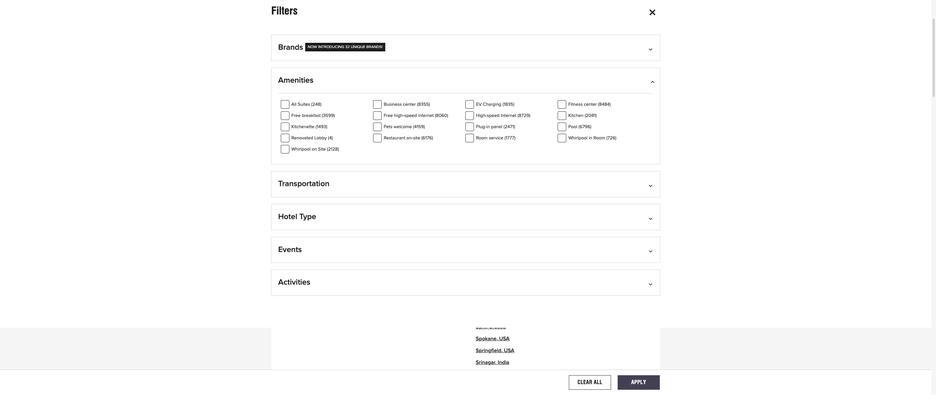 Task type: describe. For each thing, give the bounding box(es) containing it.
(8729)
[[518, 114, 531, 118]]

pets
[[384, 125, 393, 129]]

greece
[[499, 194, 516, 199]]

usa for springfield, usa
[[504, 349, 515, 354]]

whirlpool on site (2128)
[[292, 147, 339, 152]]

1 room from the left
[[476, 136, 488, 141]]

(4)
[[328, 136, 333, 141]]

transportation
[[278, 180, 330, 188]]

unique
[[351, 45, 366, 49]]

business center (8355)
[[384, 102, 430, 107]]

hotel
[[278, 213, 298, 221]]

pool
[[569, 125, 578, 129]]

all inside 'button'
[[594, 380, 603, 386]]

brands heading
[[278, 43, 654, 61]]

filters
[[272, 4, 298, 17]]

apply
[[632, 380, 647, 386]]

1 speed from the left
[[405, 114, 417, 118]]

whirlpool in room (726)
[[569, 136, 617, 141]]

clear
[[578, 380, 593, 386]]

sintra, portugal link
[[476, 135, 512, 140]]

srinagar,
[[476, 360, 497, 366]]

fitness center (8484)
[[569, 102, 611, 107]]

whirlpool for whirlpool on site (2128)
[[292, 147, 311, 152]]

sioux falls, usa link
[[476, 170, 515, 176]]

introducing
[[318, 45, 345, 49]]

transportation heading
[[278, 180, 654, 197]]

(6176)
[[422, 136, 433, 141]]

0 vertical spatial all
[[292, 102, 297, 107]]

hotel type
[[278, 213, 317, 221]]

sioux falls, usa
[[476, 170, 515, 176]]

high-speed internet (8729)
[[476, 114, 531, 118]]

(2128)
[[327, 147, 339, 152]]

service
[[489, 136, 504, 141]]

(2471)
[[504, 125, 516, 129]]

ev
[[476, 102, 482, 107]]

(8484)
[[599, 102, 611, 107]]

(726)
[[607, 136, 617, 141]]

internet
[[501, 114, 517, 118]]

arrow up image
[[651, 79, 654, 84]]

high-
[[394, 114, 405, 118]]

spokane, usa link
[[476, 337, 510, 342]]

(1777)
[[505, 136, 516, 141]]

skiathos, greece link
[[476, 194, 516, 199]]

springfield, usa link
[[476, 349, 515, 354]]

portugal
[[493, 135, 512, 140]]

suites
[[298, 102, 310, 107]]

croatia
[[489, 325, 506, 330]]

sintra,
[[476, 135, 491, 140]]

now
[[308, 45, 317, 49]]

split, croatia
[[476, 325, 506, 330]]

(4159)
[[413, 125, 425, 129]]

india
[[498, 360, 510, 366]]

pets welcome (4159)
[[384, 125, 425, 129]]

fitness
[[569, 102, 583, 107]]

(1493)
[[316, 125, 328, 129]]

skiathos, greece
[[476, 194, 516, 199]]

in for whirlpool
[[589, 136, 593, 141]]

on
[[312, 147, 317, 152]]

free high-speed internet (8060)
[[384, 114, 449, 118]]

on-
[[407, 136, 413, 141]]

falls,
[[491, 170, 503, 176]]

high-
[[476, 114, 487, 118]]

clear all button
[[569, 376, 612, 390]]

all suites (248)
[[292, 102, 322, 107]]

usa for sonoma, usa
[[498, 230, 509, 235]]

sousse, tunisia link
[[476, 265, 512, 271]]

type
[[300, 213, 317, 221]]



Task type: vqa. For each thing, say whether or not it's contained in the screenshot.
Caribbean
no



Task type: locate. For each thing, give the bounding box(es) containing it.
sonoma,
[[476, 230, 497, 235]]

in
[[487, 125, 490, 129], [589, 136, 593, 141]]

1 horizontal spatial room
[[594, 136, 606, 141]]

restaurant
[[384, 136, 406, 141]]

free for free breakfast (3599)
[[292, 114, 301, 118]]

whirlpool down pool (6796)
[[569, 136, 588, 141]]

brands!
[[367, 45, 383, 49]]

hotel type heading
[[278, 212, 654, 230]]

amenities
[[278, 76, 314, 84]]

0 horizontal spatial room
[[476, 136, 488, 141]]

all
[[292, 102, 297, 107], [594, 380, 603, 386]]

0 vertical spatial whirlpool
[[569, 136, 588, 141]]

2 free from the left
[[384, 114, 393, 118]]

0 horizontal spatial speed
[[405, 114, 417, 118]]

1 vertical spatial all
[[594, 380, 603, 386]]

(8355)
[[417, 102, 430, 107]]

arrow down image inside events heading
[[651, 249, 654, 254]]

all left suites
[[292, 102, 297, 107]]

speed
[[405, 114, 417, 118], [487, 114, 500, 118]]

sonoma, usa
[[476, 230, 509, 235]]

plug-in panel (2471)
[[476, 125, 516, 129]]

(1835)
[[503, 102, 515, 107]]

plug-
[[476, 125, 487, 129]]

1 vertical spatial arrow down image
[[651, 216, 654, 221]]

events
[[278, 246, 302, 254]]

spokane, usa
[[476, 337, 510, 342]]

activities heading
[[278, 278, 654, 296]]

business
[[384, 102, 402, 107]]

2 room from the left
[[594, 136, 606, 141]]

center for fitness
[[584, 102, 597, 107]]

1 arrow down image from the top
[[651, 183, 654, 188]]

srinagar, india
[[476, 360, 510, 366]]

springfield, usa
[[476, 349, 515, 354]]

sousse,
[[476, 265, 495, 271]]

sousse, tunisia
[[476, 265, 512, 271]]

kitchenette (1493)
[[292, 125, 328, 129]]

(248)
[[312, 102, 322, 107]]

kitchen (2081)
[[569, 114, 597, 118]]

pool (6796)
[[569, 125, 592, 129]]

0 horizontal spatial all
[[292, 102, 297, 107]]

2 vertical spatial arrow down image
[[651, 281, 654, 287]]

0 vertical spatial arrow down image
[[651, 46, 654, 51]]

usa right 'sonoma,'
[[498, 230, 509, 235]]

lobby
[[315, 136, 327, 141]]

1 vertical spatial whirlpool
[[292, 147, 311, 152]]

srinagar, india link
[[476, 360, 510, 366]]

1 vertical spatial arrow down image
[[651, 249, 654, 254]]

2 speed from the left
[[487, 114, 500, 118]]

in left panel
[[487, 125, 490, 129]]

0 horizontal spatial free
[[292, 114, 301, 118]]

whirlpool down renovated
[[292, 147, 311, 152]]

events heading
[[278, 245, 654, 263]]

room down plug-
[[476, 136, 488, 141]]

arrow down image inside "hotel type" heading
[[651, 216, 654, 221]]

1 horizontal spatial whirlpool
[[569, 136, 588, 141]]

arrow down image inside brands 'heading'
[[651, 46, 654, 51]]

center for business
[[403, 102, 416, 107]]

amenities heading
[[278, 76, 654, 93]]

usa for spokane, usa
[[500, 337, 510, 342]]

0 horizontal spatial whirlpool
[[292, 147, 311, 152]]

speed down charging
[[487, 114, 500, 118]]

1 horizontal spatial in
[[589, 136, 593, 141]]

skiathos,
[[476, 194, 498, 199]]

room service (1777)
[[476, 136, 516, 141]]

site
[[318, 147, 326, 152]]

arrow down image inside activities heading
[[651, 281, 654, 287]]

sioux
[[476, 170, 489, 176]]

brands now introducing 32 unique brands!
[[278, 44, 383, 51]]

free
[[292, 114, 301, 118], [384, 114, 393, 118]]

tunisia
[[496, 265, 512, 271]]

0 horizontal spatial center
[[403, 102, 416, 107]]

0 vertical spatial in
[[487, 125, 490, 129]]

(3599)
[[322, 114, 335, 118]]

0 vertical spatial arrow down image
[[651, 183, 654, 188]]

arrow down image inside transportation "heading"
[[651, 183, 654, 188]]

sonoma, usa link
[[476, 230, 509, 235]]

free left high-
[[384, 114, 393, 118]]

spokane,
[[476, 337, 498, 342]]

arrow down image
[[651, 46, 654, 51], [651, 249, 654, 254]]

(8060)
[[435, 114, 449, 118]]

arrow down image for hotel type
[[651, 216, 654, 221]]

ev charging (1835)
[[476, 102, 515, 107]]

(6796)
[[579, 125, 592, 129]]

site
[[413, 136, 421, 141]]

breakfast
[[302, 114, 321, 118]]

arrow down image
[[651, 183, 654, 188], [651, 216, 654, 221], [651, 281, 654, 287]]

1 horizontal spatial free
[[384, 114, 393, 118]]

restaurant on-site (6176)
[[384, 136, 433, 141]]

welcome
[[394, 125, 412, 129]]

apply button
[[618, 376, 660, 390]]

center up free high-speed internet (8060)
[[403, 102, 416, 107]]

1 center from the left
[[403, 102, 416, 107]]

1 free from the left
[[292, 114, 301, 118]]

panel
[[492, 125, 503, 129]]

2 arrow down image from the top
[[651, 216, 654, 221]]

charging
[[483, 102, 502, 107]]

2 arrow down image from the top
[[651, 249, 654, 254]]

center
[[403, 102, 416, 107], [584, 102, 597, 107]]

usa right falls,
[[504, 170, 515, 176]]

renovated lobby (4)
[[292, 136, 333, 141]]

activities
[[278, 279, 311, 287]]

in for plug-
[[487, 125, 490, 129]]

1 vertical spatial in
[[589, 136, 593, 141]]

internet
[[419, 114, 434, 118]]

free for free high-speed internet (8060)
[[384, 114, 393, 118]]

3 arrow down image from the top
[[651, 281, 654, 287]]

arrow down image for transportation
[[651, 183, 654, 188]]

free breakfast (3599)
[[292, 114, 335, 118]]

1 arrow down image from the top
[[651, 46, 654, 51]]

free up "kitchenette" on the top left
[[292, 114, 301, 118]]

all right 'clear' on the right bottom
[[594, 380, 603, 386]]

center up (2081)
[[584, 102, 597, 107]]

(2081)
[[585, 114, 597, 118]]

2 center from the left
[[584, 102, 597, 107]]

1 horizontal spatial center
[[584, 102, 597, 107]]

room
[[476, 136, 488, 141], [594, 136, 606, 141]]

renovated
[[292, 136, 313, 141]]

arrow down image for activities
[[651, 281, 654, 287]]

brands
[[278, 44, 303, 51]]

speed down business center (8355)
[[405, 114, 417, 118]]

sintra, portugal
[[476, 135, 512, 140]]

kitchenette
[[292, 125, 315, 129]]

split,
[[476, 325, 488, 330]]

kitchen
[[569, 114, 584, 118]]

usa
[[504, 170, 515, 176], [498, 230, 509, 235], [500, 337, 510, 342], [504, 349, 515, 354]]

in down (6796)
[[589, 136, 593, 141]]

room left (726)
[[594, 136, 606, 141]]

clear all
[[578, 380, 603, 386]]

whirlpool for whirlpool in room (726)
[[569, 136, 588, 141]]

1 horizontal spatial all
[[594, 380, 603, 386]]

split, croatia link
[[476, 325, 506, 330]]

1 horizontal spatial speed
[[487, 114, 500, 118]]

0 horizontal spatial in
[[487, 125, 490, 129]]

usa up the india
[[504, 349, 515, 354]]

usa down croatia
[[500, 337, 510, 342]]

32
[[346, 45, 350, 49]]

springfield,
[[476, 349, 503, 354]]



